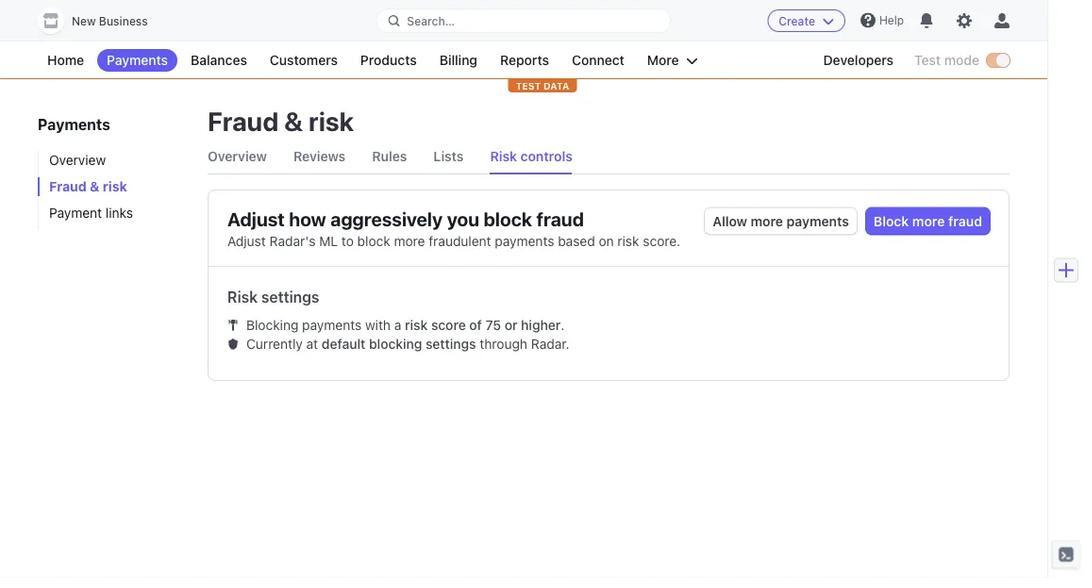 Task type: describe. For each thing, give the bounding box(es) containing it.
1 horizontal spatial fraud
[[208, 105, 279, 136]]

adjust how aggressively you block fraud adjust radar's ml to block more fraudulent payments based on risk score.
[[228, 208, 681, 249]]

balances
[[191, 52, 247, 68]]

home
[[47, 52, 84, 68]]

or
[[505, 318, 518, 333]]

block more fraud button
[[867, 208, 991, 235]]

rules
[[372, 149, 407, 164]]

allow more payments button
[[706, 208, 857, 235]]

2 adjust from the top
[[228, 234, 266, 249]]

block more fraud
[[874, 213, 983, 229]]

radar.
[[531, 337, 570, 352]]

lists
[[434, 149, 464, 164]]

overview link for payments
[[38, 151, 189, 170]]

reviews link
[[294, 140, 346, 174]]

reviews
[[294, 149, 346, 164]]

risk controls link
[[491, 140, 573, 174]]

.
[[561, 318, 565, 333]]

fraud inside button
[[949, 213, 983, 229]]

2 vertical spatial payments
[[302, 318, 362, 333]]

business
[[99, 15, 148, 28]]

allow
[[713, 213, 748, 229]]

of
[[470, 318, 482, 333]]

test
[[516, 80, 541, 91]]

overview for payments
[[49, 153, 106, 168]]

at
[[307, 337, 318, 352]]

1 horizontal spatial fraud & risk
[[208, 105, 354, 136]]

75
[[486, 318, 502, 333]]

more for fraud
[[913, 213, 946, 229]]

allow more payments
[[713, 213, 850, 229]]

1 vertical spatial payments
[[38, 116, 110, 134]]

lists link
[[434, 140, 464, 174]]

through
[[480, 337, 528, 352]]

1 vertical spatial block
[[358, 234, 391, 249]]

new business button
[[38, 8, 167, 34]]

more button
[[638, 49, 708, 72]]

billing link
[[430, 49, 487, 72]]

mode
[[945, 52, 980, 68]]

payment links
[[49, 205, 133, 221]]

higher
[[521, 318, 561, 333]]

risk settings
[[228, 288, 320, 306]]

payment links link
[[38, 204, 189, 223]]

overview link for fraud & risk
[[208, 140, 267, 174]]

developers link
[[815, 49, 904, 72]]

currently
[[246, 337, 303, 352]]

to
[[342, 234, 354, 249]]

fraud & risk link
[[38, 178, 189, 196]]

fraudulent
[[429, 234, 492, 249]]

rules link
[[372, 140, 407, 174]]

0 vertical spatial &
[[284, 105, 303, 136]]

with
[[365, 318, 391, 333]]

home link
[[38, 49, 94, 72]]

create
[[779, 14, 816, 27]]

data
[[544, 80, 570, 91]]

blocking payments with a risk score of 75 or higher .
[[246, 318, 565, 333]]

blocking
[[246, 318, 299, 333]]

payments inside adjust how aggressively you block fraud adjust radar's ml to block more fraudulent payments based on risk score.
[[495, 234, 555, 249]]

reports link
[[491, 49, 559, 72]]

risk right a
[[405, 318, 428, 333]]

products
[[361, 52, 417, 68]]

create button
[[768, 9, 846, 32]]



Task type: locate. For each thing, give the bounding box(es) containing it.
1 adjust from the top
[[228, 208, 285, 230]]

tab list containing overview
[[208, 140, 1010, 175]]

payments inside payments link
[[107, 52, 168, 68]]

default
[[322, 337, 366, 352]]

risk
[[309, 105, 354, 136], [103, 179, 127, 195], [618, 234, 640, 249], [405, 318, 428, 333]]

settings
[[262, 288, 320, 306], [426, 337, 476, 352]]

payments link
[[97, 49, 178, 72]]

2 horizontal spatial payments
[[787, 213, 850, 229]]

ml
[[319, 234, 338, 249]]

risk for risk controls
[[491, 149, 518, 164]]

0 horizontal spatial overview
[[49, 153, 106, 168]]

test
[[915, 52, 942, 68]]

payment
[[49, 205, 102, 221]]

0 vertical spatial payments
[[107, 52, 168, 68]]

fraud down balances link
[[208, 105, 279, 136]]

billing
[[440, 52, 478, 68]]

overview left reviews
[[208, 149, 267, 164]]

fraud
[[537, 208, 585, 230], [949, 213, 983, 229]]

0 vertical spatial fraud
[[208, 105, 279, 136]]

1 vertical spatial payments
[[495, 234, 555, 249]]

0 horizontal spatial fraud & risk
[[49, 179, 127, 195]]

connect link
[[563, 49, 634, 72]]

payments
[[787, 213, 850, 229], [495, 234, 555, 249], [302, 318, 362, 333]]

0 vertical spatial adjust
[[228, 208, 285, 230]]

fraud right block
[[949, 213, 983, 229]]

risk right the on
[[618, 234, 640, 249]]

based
[[558, 234, 596, 249]]

connect
[[572, 52, 625, 68]]

fraud up payment on the top left
[[49, 179, 87, 195]]

fraud & risk up payment links at the top of page
[[49, 179, 127, 195]]

1 horizontal spatial block
[[484, 208, 533, 230]]

new
[[72, 15, 96, 28]]

on
[[599, 234, 614, 249]]

developers
[[824, 52, 894, 68]]

block
[[874, 213, 910, 229]]

0 horizontal spatial overview link
[[38, 151, 189, 170]]

1 vertical spatial fraud & risk
[[49, 179, 127, 195]]

1 vertical spatial adjust
[[228, 234, 266, 249]]

more inside adjust how aggressively you block fraud adjust radar's ml to block more fraudulent payments based on risk score.
[[394, 234, 425, 249]]

aggressively
[[331, 208, 443, 230]]

customers
[[270, 52, 338, 68]]

currently at default blocking settings through radar.
[[246, 337, 570, 352]]

adjust up radar's
[[228, 208, 285, 230]]

risk up the payment links link
[[103, 179, 127, 195]]

fraud & risk up reviews
[[208, 105, 354, 136]]

blocking
[[369, 337, 422, 352]]

0 horizontal spatial fraud
[[537, 208, 585, 230]]

payments left based at top right
[[495, 234, 555, 249]]

payments
[[107, 52, 168, 68], [38, 116, 110, 134]]

more
[[648, 52, 680, 68]]

risk
[[491, 149, 518, 164], [228, 288, 258, 306]]

1 horizontal spatial overview link
[[208, 140, 267, 174]]

1 horizontal spatial fraud
[[949, 213, 983, 229]]

1 horizontal spatial more
[[751, 213, 784, 229]]

&
[[284, 105, 303, 136], [90, 179, 100, 195]]

score.
[[643, 234, 681, 249]]

0 vertical spatial payments
[[787, 213, 850, 229]]

overview link up fraud & risk link
[[38, 151, 189, 170]]

products link
[[351, 49, 427, 72]]

fraud & risk inside fraud & risk link
[[49, 179, 127, 195]]

adjust
[[228, 208, 285, 230], [228, 234, 266, 249]]

payments left block
[[787, 213, 850, 229]]

risk up reviews
[[309, 105, 354, 136]]

0 horizontal spatial block
[[358, 234, 391, 249]]

overview for fraud & risk
[[208, 149, 267, 164]]

& up payment links at the top of page
[[90, 179, 100, 195]]

settings up 'blocking'
[[262, 288, 320, 306]]

risk inside 'link'
[[491, 149, 518, 164]]

you
[[447, 208, 480, 230]]

controls
[[521, 149, 573, 164]]

1 vertical spatial &
[[90, 179, 100, 195]]

more inside button
[[913, 213, 946, 229]]

links
[[106, 205, 133, 221]]

0 vertical spatial fraud & risk
[[208, 105, 354, 136]]

customers link
[[261, 49, 347, 72]]

risk inside adjust how aggressively you block fraud adjust radar's ml to block more fraudulent payments based on risk score.
[[618, 234, 640, 249]]

tab list
[[208, 140, 1010, 175]]

1 horizontal spatial risk
[[491, 149, 518, 164]]

0 vertical spatial block
[[484, 208, 533, 230]]

test data
[[516, 80, 570, 91]]

block
[[484, 208, 533, 230], [358, 234, 391, 249]]

1 horizontal spatial settings
[[426, 337, 476, 352]]

overview link left reviews link
[[208, 140, 267, 174]]

risk left controls
[[491, 149, 518, 164]]

a
[[395, 318, 402, 333]]

radar's
[[270, 234, 316, 249]]

more
[[751, 213, 784, 229], [913, 213, 946, 229], [394, 234, 425, 249]]

1 horizontal spatial &
[[284, 105, 303, 136]]

0 vertical spatial settings
[[262, 288, 320, 306]]

risk up 'blocking'
[[228, 288, 258, 306]]

1 vertical spatial risk
[[228, 288, 258, 306]]

help
[[880, 14, 905, 27]]

block right you
[[484, 208, 533, 230]]

adjust left radar's
[[228, 234, 266, 249]]

1 horizontal spatial overview
[[208, 149, 267, 164]]

0 horizontal spatial fraud
[[49, 179, 87, 195]]

overview up fraud & risk link
[[49, 153, 106, 168]]

settings down score
[[426, 337, 476, 352]]

block down aggressively at left
[[358, 234, 391, 249]]

overview
[[208, 149, 267, 164], [49, 153, 106, 168]]

score
[[432, 318, 466, 333]]

0 horizontal spatial more
[[394, 234, 425, 249]]

risk controls
[[491, 149, 573, 164]]

0 horizontal spatial settings
[[262, 288, 320, 306]]

1 horizontal spatial payments
[[495, 234, 555, 249]]

payments inside button
[[787, 213, 850, 229]]

1 vertical spatial settings
[[426, 337, 476, 352]]

overview inside 'tab list'
[[208, 149, 267, 164]]

more right block
[[913, 213, 946, 229]]

fraud
[[208, 105, 279, 136], [49, 179, 87, 195]]

overview link
[[208, 140, 267, 174], [38, 151, 189, 170]]

reports
[[501, 52, 550, 68]]

new business
[[72, 15, 148, 28]]

more down aggressively at left
[[394, 234, 425, 249]]

& up reviews
[[284, 105, 303, 136]]

0 horizontal spatial risk
[[228, 288, 258, 306]]

help button
[[854, 5, 912, 35]]

more right allow
[[751, 213, 784, 229]]

fraud inside adjust how aggressively you block fraud adjust radar's ml to block more fraudulent payments based on risk score.
[[537, 208, 585, 230]]

0 horizontal spatial payments
[[302, 318, 362, 333]]

search…
[[407, 14, 455, 27]]

test mode
[[915, 52, 980, 68]]

balances link
[[181, 49, 257, 72]]

payments down home link
[[38, 116, 110, 134]]

0 horizontal spatial &
[[90, 179, 100, 195]]

1 vertical spatial fraud
[[49, 179, 87, 195]]

fraud & risk
[[208, 105, 354, 136], [49, 179, 127, 195]]

payments up default
[[302, 318, 362, 333]]

risk for risk settings
[[228, 288, 258, 306]]

2 horizontal spatial more
[[913, 213, 946, 229]]

how
[[289, 208, 327, 230]]

0 vertical spatial risk
[[491, 149, 518, 164]]

payments down business
[[107, 52, 168, 68]]

Search… search field
[[377, 9, 671, 33]]

more for payments
[[751, 213, 784, 229]]

fraud up based at top right
[[537, 208, 585, 230]]

more inside button
[[751, 213, 784, 229]]



Task type: vqa. For each thing, say whether or not it's contained in the screenshot.
Payment Links on the top left of the page
yes



